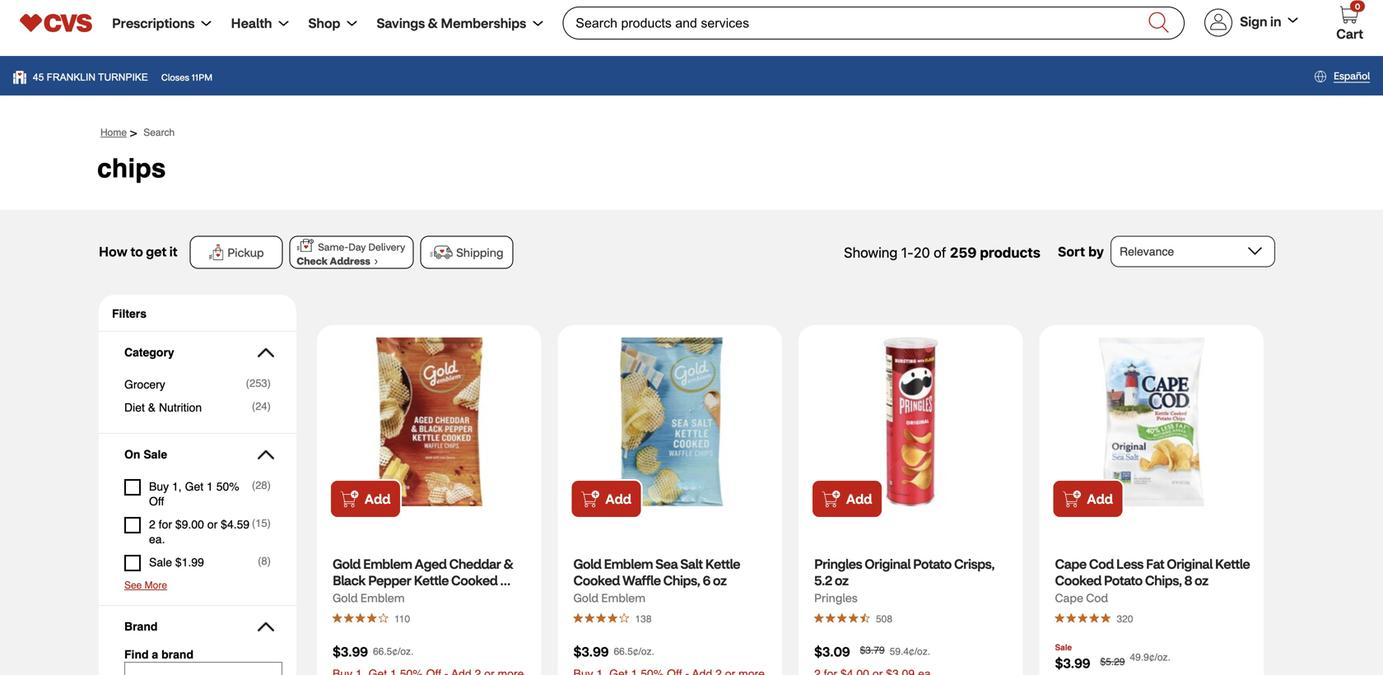 Task type: describe. For each thing, give the bounding box(es) containing it.
( for buy 1, get 1 50% off
[[252, 479, 255, 492]]

category
[[124, 346, 174, 359]]

products
[[980, 244, 1041, 261]]

45 franklin turnpike
[[33, 72, 148, 83]]

>
[[130, 126, 137, 139]]

brand
[[162, 648, 194, 661]]

category button
[[112, 332, 283, 373]]

59.4¢/oz.
[[890, 646, 931, 657]]

kettle inside gold emblem aged cheddar & black pepper kettle cooked waffle chips, 6 oz
[[414, 572, 449, 589]]

on sale heading
[[124, 448, 261, 461]]

black
[[333, 572, 366, 589]]

sort
[[1058, 244, 1086, 259]]

showing
[[844, 244, 898, 261]]

less
[[1117, 556, 1144, 572]]

( 253 )
[[246, 377, 271, 390]]

66.5¢perounce. element for gold emblem sea salt kettle cooked waffle chips, 6 oz
[[614, 646, 655, 657]]

see more
[[124, 580, 167, 591]]

pickup button
[[190, 236, 283, 269]]

español
[[1334, 69, 1371, 82]]

66.5¢/oz. for gold emblem sea salt kettle cooked waffle chips, 6 oz
[[614, 646, 655, 657]]

check
[[297, 255, 330, 267]]

28
[[255, 479, 267, 492]]

this link goes to a page with all gold emblem sea salt kettle cooked waffle chips, 6 oz reviews. image
[[574, 614, 631, 623]]

$4.59
[[221, 518, 250, 531]]

2 pringles from the top
[[815, 591, 858, 605]]

fat
[[1147, 556, 1165, 572]]

45 franklin turnpike button
[[20, 70, 148, 85]]

110 link
[[390, 608, 414, 629]]

8 inside 'cape cod less fat original kettle cooked potato chips, 8 oz cape cod'
[[1185, 572, 1193, 589]]

a
[[152, 648, 158, 661]]

how to get it
[[99, 243, 177, 260]]

add button for gold emblem aged cheddar & black pepper kettle cooked waffle chips, 6 oz
[[329, 479, 402, 519]]

this link goes to a page with all cape cod less fat original kettle cooked potato chips, 8 oz reviews. image
[[1055, 614, 1113, 623]]

sale inside dropdown button
[[144, 448, 167, 461]]

address
[[330, 255, 370, 267]]

brand button
[[112, 606, 283, 647]]

pringles link
[[815, 588, 858, 608]]

delivery
[[368, 240, 406, 253]]

chips, inside 'cape cod less fat original kettle cooked potato chips, 8 oz cape cod'
[[1146, 572, 1183, 589]]

waffle inside gold emblem aged cheddar & black pepper kettle cooked waffle chips, 6 oz
[[333, 588, 371, 605]]

get
[[146, 243, 167, 260]]

508
[[876, 614, 893, 625]]

find
[[124, 648, 149, 661]]

oz inside gold emblem aged cheddar & black pepper kettle cooked waffle chips, 6 oz
[[423, 588, 437, 605]]

50%
[[216, 480, 239, 493]]

gold emblem sea salt kettle cooked waffle chips, 6 oz gold emblem
[[574, 556, 743, 605]]

this link goes to a page with all gold emblem aged cheddar & black pepper kettle cooked waffle chips, 6 oz reviews. image
[[333, 614, 390, 623]]

2 for $9.00 or $4.59 ea. 15 items, On Sale checkbox
[[124, 513, 271, 551]]

0 vertical spatial cod
[[1090, 556, 1114, 572]]

add button for pringles original potato crisps, 5.2 oz
[[811, 479, 884, 519]]

138 link
[[631, 608, 656, 629]]

franklin
[[47, 72, 96, 83]]

253
[[250, 377, 267, 390]]

Find a Brand text field
[[124, 662, 283, 675]]

or
[[207, 518, 218, 531]]

$9.00
[[175, 518, 204, 531]]

potato inside 'cape cod less fat original kettle cooked potato chips, 8 oz cape cod'
[[1104, 572, 1143, 589]]

$3.99 66.5¢/oz. for gold emblem aged cheddar & black pepper kettle cooked waffle chips, 6 oz
[[333, 643, 414, 660]]

add for pringles original potato crisps, 5.2 oz
[[846, 490, 872, 507]]

results for chips element
[[97, 153, 166, 184]]

to
[[131, 243, 143, 260]]

grocery
[[124, 378, 165, 391]]

320 link
[[1113, 608, 1138, 629]]

oz inside gold emblem sea salt kettle cooked waffle chips, 6 oz gold emblem
[[713, 572, 727, 589]]

11pm
[[191, 71, 213, 83]]

buy
[[149, 480, 169, 493]]

) inside 2 for $9.00 or $4.59 ea. ( 15 )
[[267, 517, 271, 530]]

& inside the filters navigation navigation
[[148, 401, 156, 414]]

kettle inside gold emblem sea salt kettle cooked waffle chips, 6 oz gold emblem
[[706, 556, 740, 572]]

45
[[33, 72, 44, 83]]

gold emblem aged cheddar & black pepper kettle cooked waffle chips, 6 oz
[[333, 556, 516, 605]]

$5.29
[[1101, 656, 1125, 668]]

shipping button
[[420, 236, 513, 269]]

this link goes to a page with all pringles original potato crisps, 5.2 oz reviews. image
[[815, 614, 872, 623]]

original inside 'cape cod less fat original kettle cooked potato chips, 8 oz cape cod'
[[1167, 556, 1213, 572]]

chips, inside gold emblem sea salt kettle cooked waffle chips, 6 oz gold emblem
[[664, 572, 701, 589]]

add for gold emblem aged cheddar & black pepper kettle cooked waffle chips, 6 oz
[[365, 490, 391, 507]]

cooked inside gold emblem sea salt kettle cooked waffle chips, 6 oz gold emblem
[[574, 572, 620, 589]]

1,
[[172, 480, 182, 493]]

chips, inside gold emblem aged cheddar & black pepper kettle cooked waffle chips, 6 oz
[[374, 588, 411, 605]]

closes 11pm
[[161, 71, 213, 83]]

( inside 2 for $9.00 or $4.59 ea. ( 15 )
[[252, 517, 255, 530]]

20
[[914, 244, 931, 261]]

259
[[950, 244, 977, 261]]

main navigation
[[92, 13, 543, 33]]

cooked inside gold emblem aged cheddar & black pepper kettle cooked waffle chips, 6 oz
[[451, 572, 498, 589]]

49.9¢/oz.
[[1130, 652, 1171, 663]]

ea.
[[149, 533, 165, 546]]

original inside pringles original potato crisps, 5.2 oz pringles
[[865, 556, 911, 572]]

2
[[149, 518, 155, 531]]

1 pringles from the top
[[815, 556, 863, 572]]

buy 1, get 1 50% off
[[149, 480, 243, 508]]

$3.99 for gold emblem sea salt kettle cooked waffle chips, 6 oz
[[574, 643, 609, 660]]

filters
[[112, 307, 147, 320]]

home > search
[[100, 126, 175, 139]]

sea
[[656, 556, 678, 572]]

66.5¢perounce. element for gold emblem aged cheddar & black pepper kettle cooked waffle chips, 6 oz
[[373, 646, 414, 657]]

0
[[1356, 1, 1361, 12]]

find a brand
[[124, 648, 194, 661]]

( 24 )
[[252, 400, 271, 413]]

it
[[169, 243, 177, 260]]

same-day delivery
[[318, 240, 406, 253]]

oz inside 'cape cod less fat original kettle cooked potato chips, 8 oz cape cod'
[[1195, 572, 1209, 589]]

price $3.99. element for gold emblem sea salt kettle cooked waffle chips, 6 oz
[[574, 643, 609, 660]]

5.2
[[815, 572, 833, 589]]

emblem for gold emblem aged cheddar & black pepper kettle cooked waffle chips, 6 oz
[[363, 556, 412, 572]]

day
[[349, 240, 366, 253]]

2 cape from the top
[[1055, 591, 1084, 605]]

66.5¢/oz. for gold emblem aged cheddar & black pepper kettle cooked waffle chips, 6 oz
[[373, 646, 414, 657]]

home
[[100, 127, 127, 138]]

emblem for gold emblem
[[361, 591, 405, 605]]

15
[[255, 517, 267, 530]]

pickup element
[[228, 245, 264, 260]]

price $3.99. element for gold emblem aged cheddar & black pepper kettle cooked waffle chips, 6 oz
[[333, 643, 368, 660]]

by
[[1089, 244, 1104, 259]]

on sale
[[124, 448, 167, 461]]

2 for $9.00 or $4.59 ea. ( 15 )
[[149, 517, 271, 546]]

gold for gold emblem sea salt kettle cooked waffle chips, 6 oz gold emblem
[[574, 556, 602, 572]]



Task type: vqa. For each thing, say whether or not it's contained in the screenshot.
leftmost Waffle
yes



Task type: locate. For each thing, give the bounding box(es) containing it.
1 vertical spatial &
[[504, 556, 513, 572]]

0 horizontal spatial &
[[148, 401, 156, 414]]

see more button
[[124, 576, 271, 591]]

category heading
[[124, 346, 261, 359]]

1 horizontal spatial kettle
[[706, 556, 740, 572]]

0 horizontal spatial 6
[[413, 588, 421, 605]]

search
[[143, 127, 175, 138]]

( down 15
[[258, 555, 261, 567]]

1 horizontal spatial waffle
[[623, 572, 661, 589]]

add button for gold emblem sea salt kettle cooked waffle chips, 6 oz
[[570, 479, 643, 519]]

salt
[[681, 556, 703, 572]]

0 vertical spatial cape
[[1055, 556, 1087, 572]]

price $3.99. element down this link goes to a page with all gold emblem aged cheddar & black pepper kettle cooked waffle chips, 6 oz reviews. image
[[333, 643, 368, 660]]

1 66.5¢/oz. from the left
[[373, 646, 414, 657]]

1 66.5¢perounce. element from the left
[[373, 646, 414, 657]]

24
[[255, 400, 267, 413]]

crisps,
[[955, 556, 995, 572]]

0 horizontal spatial 66.5¢/oz.
[[373, 646, 414, 657]]

1 add from the left
[[365, 490, 391, 507]]

1 horizontal spatial 66.5¢perounce. element
[[614, 646, 655, 657]]

) down ( 253 )
[[267, 400, 271, 413]]

pringles up pringles link
[[815, 556, 863, 572]]

original up 508 link
[[865, 556, 911, 572]]

waffle
[[623, 572, 661, 589], [333, 588, 371, 605]]

more
[[145, 580, 167, 591]]

1 horizontal spatial potato
[[1104, 572, 1143, 589]]

potato left fat
[[1104, 572, 1143, 589]]

66.5¢perounce. element
[[373, 646, 414, 657], [614, 646, 655, 657]]

$3.99 66.5¢/oz.
[[333, 643, 414, 660], [574, 643, 655, 660]]

4 ) from the top
[[267, 517, 271, 530]]

cheddar
[[449, 556, 501, 572]]

1 horizontal spatial cooked
[[574, 572, 620, 589]]

0 vertical spatial sale
[[144, 448, 167, 461]]

potato inside pringles original potato crisps, 5.2 oz pringles
[[913, 556, 952, 572]]

6 inside gold emblem sea salt kettle cooked waffle chips, 6 oz gold emblem
[[703, 572, 711, 589]]

) for diet & nutrition
[[267, 400, 271, 413]]

1 horizontal spatial 6
[[703, 572, 711, 589]]

sale right on
[[144, 448, 167, 461]]

(
[[246, 377, 250, 390], [252, 400, 255, 413], [252, 479, 255, 492], [252, 517, 255, 530], [258, 555, 261, 567]]

add
[[365, 490, 391, 507], [606, 490, 632, 507], [846, 490, 872, 507], [1087, 490, 1113, 507]]

0 vertical spatial 8
[[261, 555, 267, 567]]

0 horizontal spatial cooked
[[451, 572, 498, 589]]

emblem left sea
[[604, 556, 653, 572]]

) for sale $1.99
[[267, 555, 271, 567]]

cape cod less fat original kettle cooked potato chips, 8 oz cape cod
[[1055, 556, 1253, 605]]

3 cooked from the left
[[1055, 572, 1102, 589]]

1 horizontal spatial 8
[[1185, 572, 1193, 589]]

oz right fat
[[1195, 572, 1209, 589]]

110
[[395, 614, 410, 625]]

) inside sale $1.99 8 items, on sale checkbox
[[267, 555, 271, 567]]

same-day delivery element
[[318, 240, 406, 253]]

2 ) from the top
[[267, 400, 271, 413]]

sale for sale
[[1055, 643, 1072, 653]]

8
[[261, 555, 267, 567], [1185, 572, 1193, 589]]

) right $4.59
[[267, 517, 271, 530]]

home link
[[100, 127, 127, 138]]

gold for gold emblem aged cheddar & black pepper kettle cooked waffle chips, 6 oz
[[333, 556, 361, 572]]

( inside buy 1, get 1 50% off 28 items, on sale list 3 items option
[[252, 479, 255, 492]]

$3.99 66.5¢/oz. for gold emblem sea salt kettle cooked waffle chips, 6 oz
[[574, 643, 655, 660]]

0 horizontal spatial kettle
[[414, 572, 449, 589]]

kettle right the pepper
[[414, 572, 449, 589]]

cape
[[1055, 556, 1087, 572], [1055, 591, 1084, 605]]

gold emblem link
[[333, 588, 405, 608], [574, 588, 646, 608]]

kettle right salt
[[706, 556, 740, 572]]

get
[[185, 480, 204, 493]]

( right 50%
[[252, 479, 255, 492]]

sale down this link goes to a page with all cape cod less fat original kettle cooked potato chips, 8 oz reviews. image
[[1055, 643, 1072, 653]]

oz right the 5.2
[[835, 572, 849, 589]]

6 inside gold emblem aged cheddar & black pepper kettle cooked waffle chips, 6 oz
[[413, 588, 421, 605]]

6 up 110 link on the left
[[413, 588, 421, 605]]

add for gold emblem sea salt kettle cooked waffle chips, 6 oz
[[606, 490, 632, 507]]

cart
[[1337, 25, 1364, 42]]

0 horizontal spatial gold emblem link
[[333, 588, 405, 608]]

2 add button from the left
[[570, 479, 643, 519]]

3 add button from the left
[[811, 479, 884, 519]]

1 original from the left
[[865, 556, 911, 572]]

gold emblem link for gold emblem aged cheddar & black pepper kettle cooked waffle chips, 6 oz
[[333, 588, 405, 608]]

filters heading
[[112, 307, 147, 331]]

same-
[[318, 240, 349, 253]]

gold for gold emblem
[[333, 591, 358, 605]]

gold emblem link up this link goes to a page with all gold emblem aged cheddar & black pepper kettle cooked waffle chips, 6 oz reviews. image
[[333, 588, 405, 608]]

sale down ea.
[[149, 556, 172, 569]]

gold inside gold emblem aged cheddar & black pepper kettle cooked waffle chips, 6 oz
[[333, 556, 361, 572]]

2 price $3.99. element from the left
[[574, 643, 609, 660]]

1 horizontal spatial $3.99 66.5¢/oz.
[[574, 643, 655, 660]]

1 vertical spatial cape
[[1055, 591, 1084, 605]]

shipping element
[[457, 245, 504, 260]]

) up 15
[[267, 479, 271, 492]]

original right fat
[[1167, 556, 1213, 572]]

cooked right aged
[[451, 572, 498, 589]]

1 gold emblem link from the left
[[333, 588, 405, 608]]

66.5¢/oz. down 138
[[614, 646, 655, 657]]

emblem up gold emblem
[[363, 556, 412, 572]]

1 price $3.99. element from the left
[[333, 643, 368, 660]]

oz down aged
[[423, 588, 437, 605]]

cape up cape cod link
[[1055, 556, 1087, 572]]

3 ) from the top
[[267, 479, 271, 492]]

sort by
[[1058, 244, 1104, 259]]

4 add button from the left
[[1052, 479, 1125, 519]]

cod
[[1090, 556, 1114, 572], [1087, 591, 1109, 605]]

0 vertical spatial &
[[148, 401, 156, 414]]

cooked up this link goes to a page with all gold emblem sea salt kettle cooked waffle chips, 6 oz reviews. image
[[574, 572, 620, 589]]

kettle right fat
[[1216, 556, 1251, 572]]

1 vertical spatial sale
[[149, 556, 172, 569]]

potato left crisps,
[[913, 556, 952, 572]]

0 horizontal spatial potato
[[913, 556, 952, 572]]

brand heading
[[124, 620, 261, 633]]

1 vertical spatial pringles
[[815, 591, 858, 605]]

cape up this link goes to a page with all cape cod less fat original kettle cooked potato chips, 8 oz reviews. image
[[1055, 591, 1084, 605]]

off
[[149, 495, 164, 508]]

oz inside pringles original potato crisps, 5.2 oz pringles
[[835, 572, 849, 589]]

emblem down the pepper
[[361, 591, 405, 605]]

chips
[[97, 153, 166, 184]]

$3.99 for gold emblem aged cheddar & black pepper kettle cooked waffle chips, 6 oz
[[333, 643, 368, 660]]

) up '24'
[[267, 377, 271, 390]]

for
[[159, 518, 172, 531]]

) for buy 1, get 1 50% off
[[267, 479, 271, 492]]

$3.99 down this link goes to a page with all gold emblem sea salt kettle cooked waffle chips, 6 oz reviews. image
[[574, 643, 609, 660]]

oz right salt
[[713, 572, 727, 589]]

sale $1.99
[[149, 556, 204, 569]]

Buy 1, Get 1 50% Off 28 items, On Sale list 3 items checkbox
[[124, 475, 271, 513]]

gold
[[333, 556, 361, 572], [574, 556, 602, 572], [333, 591, 358, 605], [574, 591, 599, 605]]

oz
[[713, 572, 727, 589], [835, 572, 849, 589], [1195, 572, 1209, 589], [423, 588, 437, 605]]

sale for sale $1.99
[[149, 556, 172, 569]]

gold emblem link for gold emblem sea salt kettle cooked waffle chips, 6 oz
[[574, 588, 646, 608]]

2 gold emblem link from the left
[[574, 588, 646, 608]]

how to get it element
[[99, 243, 177, 262]]

& inside gold emblem aged cheddar & black pepper kettle cooked waffle chips, 6 oz
[[504, 556, 513, 572]]

0 horizontal spatial price $3.99. element
[[333, 643, 368, 660]]

cod left less
[[1090, 556, 1114, 572]]

66.5¢perounce. element down the 110
[[373, 646, 414, 657]]

emblem for gold emblem sea salt kettle cooked waffle chips, 6 oz gold emblem
[[604, 556, 653, 572]]

emblem up 138 link on the bottom of page
[[601, 591, 646, 605]]

8 down 15
[[261, 555, 267, 567]]

pepper
[[368, 572, 411, 589]]

( 8 )
[[258, 555, 271, 567]]

1 $3.99 66.5¢/oz. from the left
[[333, 643, 414, 660]]

$3.99 66.5¢/oz. down this link goes to a page with all gold emblem sea salt kettle cooked waffle chips, 6 oz reviews. image
[[574, 643, 655, 660]]

diet & nutrition
[[124, 401, 202, 414]]

diet
[[124, 401, 145, 414]]

2 66.5¢perounce. element from the left
[[614, 646, 655, 657]]

sale inside checkbox
[[149, 556, 172, 569]]

2 vertical spatial sale
[[1055, 643, 1072, 653]]

see
[[124, 580, 142, 591]]

8 inside checkbox
[[261, 555, 267, 567]]

cooked inside 'cape cod less fat original kettle cooked potato chips, 8 oz cape cod'
[[1055, 572, 1102, 589]]

)
[[267, 377, 271, 390], [267, 400, 271, 413], [267, 479, 271, 492], [267, 517, 271, 530], [267, 555, 271, 567]]

2 add from the left
[[606, 490, 632, 507]]

66.5¢perounce. element down 138
[[614, 646, 655, 657]]

0 horizontal spatial $3.99
[[333, 643, 368, 660]]

2 66.5¢/oz. from the left
[[614, 646, 655, 657]]

$1.99
[[175, 556, 204, 569]]

2 cooked from the left
[[574, 572, 620, 589]]

49.9¢perounce. element
[[1130, 652, 1171, 663]]

aged
[[415, 556, 447, 572]]

1 horizontal spatial price $3.99. element
[[574, 643, 609, 660]]

( for diet & nutrition
[[252, 400, 255, 413]]

1 vertical spatial cod
[[1087, 591, 1109, 605]]

price $3.99. element
[[333, 643, 368, 660], [574, 643, 609, 660]]

( for grocery
[[246, 377, 250, 390]]

0 horizontal spatial chips,
[[374, 588, 411, 605]]

( down ( 253 )
[[252, 400, 255, 413]]

$3.99 66.5¢/oz. down this link goes to a page with all gold emblem aged cheddar & black pepper kettle cooked waffle chips, 6 oz reviews. image
[[333, 643, 414, 660]]

on
[[124, 448, 140, 461]]

$3.09
[[815, 643, 851, 660]]

1 horizontal spatial $3.99
[[574, 643, 609, 660]]

cod up this link goes to a page with all cape cod less fat original kettle cooked potato chips, 8 oz reviews. image
[[1087, 591, 1109, 605]]

relevance
[[1120, 245, 1175, 258]]

2 horizontal spatial chips,
[[1146, 572, 1183, 589]]

1 horizontal spatial &
[[504, 556, 513, 572]]

$3.99 left $5.29
[[1055, 655, 1091, 672]]

Sale $1.99 8 items, On Sale checkbox
[[124, 551, 271, 576]]

138
[[635, 614, 652, 625]]

2 original from the left
[[1167, 556, 1213, 572]]

508 link
[[872, 608, 897, 629]]

pringles original potato crisps, 5.2 oz pringles
[[815, 556, 998, 605]]

6 right sea
[[703, 572, 711, 589]]

cooked
[[451, 572, 498, 589], [574, 572, 620, 589], [1055, 572, 1102, 589]]

1 ) from the top
[[267, 377, 271, 390]]

filters navigation navigation
[[99, 295, 344, 675]]

0 horizontal spatial original
[[865, 556, 911, 572]]

0 horizontal spatial $3.99 66.5¢/oz.
[[333, 643, 414, 660]]

emblem
[[363, 556, 412, 572], [604, 556, 653, 572], [361, 591, 405, 605], [601, 591, 646, 605]]

&
[[148, 401, 156, 414], [504, 556, 513, 572]]

( inside sale $1.99 8 items, on sale checkbox
[[258, 555, 261, 567]]

1 horizontal spatial 66.5¢/oz.
[[614, 646, 655, 657]]

1 cape from the top
[[1055, 556, 1087, 572]]

español link
[[1314, 68, 1371, 84]]

sale
[[144, 448, 167, 461], [149, 556, 172, 569], [1055, 643, 1072, 653]]

5 ) from the top
[[267, 555, 271, 567]]

4 add from the left
[[1087, 490, 1113, 507]]

closes
[[161, 71, 189, 83]]

0 vertical spatial pringles
[[815, 556, 863, 572]]

3 add from the left
[[846, 490, 872, 507]]

1 add button from the left
[[329, 479, 402, 519]]

of
[[934, 244, 947, 261]]

emblem inside gold emblem aged cheddar & black pepper kettle cooked waffle chips, 6 oz
[[363, 556, 412, 572]]

1 vertical spatial 8
[[1185, 572, 1193, 589]]

2 horizontal spatial kettle
[[1216, 556, 1251, 572]]

$3.99 down this link goes to a page with all gold emblem aged cheddar & black pepper kettle cooked waffle chips, 6 oz reviews. image
[[333, 643, 368, 660]]

original
[[865, 556, 911, 572], [1167, 556, 1213, 572]]

gold emblem
[[333, 591, 405, 605]]

brand
[[124, 620, 158, 633]]

1 horizontal spatial original
[[1167, 556, 1213, 572]]

waffle up 138 link on the bottom of page
[[623, 572, 661, 589]]

turnpike
[[98, 72, 148, 83]]

pickup
[[228, 245, 264, 260]]

& right diet at the bottom left of page
[[148, 401, 156, 414]]

2 horizontal spatial $3.99
[[1055, 655, 1091, 672]]

2 $3.99 66.5¢/oz. from the left
[[574, 643, 655, 660]]

1-
[[902, 244, 914, 261]]

) inside buy 1, get 1 50% off 28 items, on sale list 3 items option
[[267, 479, 271, 492]]

nutrition
[[159, 401, 202, 414]]

0 horizontal spatial 66.5¢perounce. element
[[373, 646, 414, 657]]

kettle inside 'cape cod less fat original kettle cooked potato chips, 8 oz cape cod'
[[1216, 556, 1251, 572]]

cooked up this link goes to a page with all cape cod less fat original kettle cooked potato chips, 8 oz reviews. image
[[1055, 572, 1102, 589]]

1 horizontal spatial gold emblem link
[[574, 588, 646, 608]]

66.5¢/oz. down the 110
[[373, 646, 414, 657]]

$3.99
[[333, 643, 368, 660], [574, 643, 609, 660], [1055, 655, 1091, 672]]

59.4¢perounce. element
[[890, 646, 931, 657]]

add for cape cod less fat original kettle cooked potato chips, 8 oz
[[1087, 490, 1113, 507]]

( down category 'dropdown button'
[[246, 377, 250, 390]]

) down 15
[[267, 555, 271, 567]]

0 horizontal spatial waffle
[[333, 588, 371, 605]]

) for grocery
[[267, 377, 271, 390]]

waffle up this link goes to a page with all gold emblem aged cheddar & black pepper kettle cooked waffle chips, 6 oz reviews. image
[[333, 588, 371, 605]]

waffle inside gold emblem sea salt kettle cooked waffle chips, 6 oz gold emblem
[[623, 572, 661, 589]]

1 horizontal spatial chips,
[[664, 572, 701, 589]]

price $3.99. element down this link goes to a page with all gold emblem sea salt kettle cooked waffle chips, 6 oz reviews. image
[[574, 643, 609, 660]]

8 right fat
[[1185, 572, 1193, 589]]

Search CVS search field
[[563, 7, 1185, 40]]

& right the cheddar
[[504, 556, 513, 572]]

add button for cape cod less fat original kettle cooked potato chips, 8 oz
[[1052, 479, 1125, 519]]

how
[[99, 243, 128, 260]]

( 28 )
[[252, 479, 271, 492]]

( for sale $1.99
[[258, 555, 261, 567]]

( right $4.59
[[252, 517, 255, 530]]

pringles down the 5.2
[[815, 591, 858, 605]]

2 horizontal spatial cooked
[[1055, 572, 1102, 589]]

1 cooked from the left
[[451, 572, 498, 589]]

0 horizontal spatial 8
[[261, 555, 267, 567]]

gold emblem link up this link goes to a page with all gold emblem sea salt kettle cooked waffle chips, 6 oz reviews. image
[[574, 588, 646, 608]]

cape cod link
[[1055, 588, 1109, 608]]



